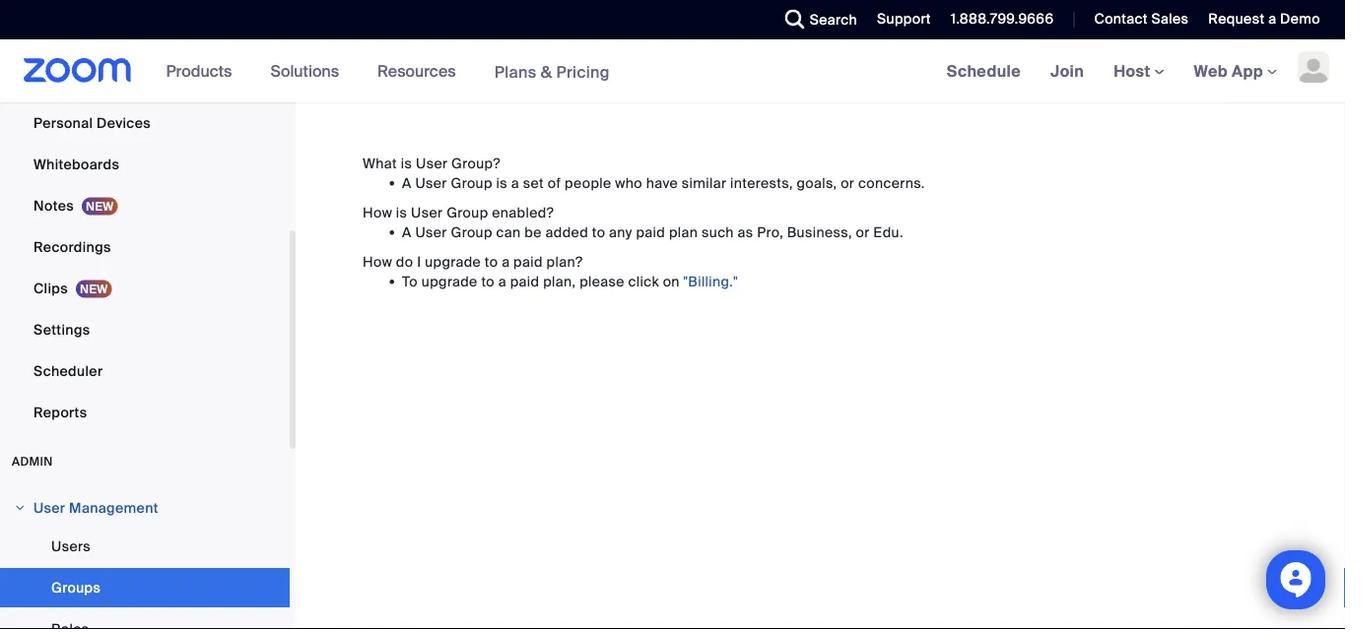 Task type: describe. For each thing, give the bounding box(es) containing it.
such
[[702, 223, 734, 241]]

do
[[396, 253, 413, 271]]

1.888.799.9666 button up schedule
[[936, 0, 1059, 39]]

is for enabled?
[[396, 204, 407, 222]]

click
[[628, 273, 659, 291]]

support
[[877, 10, 931, 28]]

who
[[615, 174, 643, 192]]

edu.
[[874, 223, 904, 241]]

please
[[580, 273, 625, 291]]

groups link
[[0, 569, 290, 608]]

how is user group enabled? a user group can be added to any paid plan such as pro, business, or edu.
[[363, 204, 904, 241]]

goals,
[[797, 174, 837, 192]]

request a demo
[[1209, 10, 1321, 28]]

web
[[1194, 61, 1228, 81]]

reports link
[[0, 393, 290, 433]]

similar
[[682, 174, 727, 192]]

join
[[1051, 61, 1084, 81]]

search button
[[771, 0, 863, 39]]

a inside what is user group? a user group is a set of people who have similar interests, goals, or concerns.
[[402, 174, 412, 192]]

search
[[810, 10, 858, 29]]

management
[[69, 499, 158, 517]]

can
[[496, 223, 521, 241]]

sales
[[1152, 10, 1189, 28]]

personal menu menu
[[0, 0, 290, 435]]

group?
[[452, 154, 501, 172]]

users
[[51, 538, 91, 556]]

plans
[[494, 61, 537, 82]]

plan
[[669, 223, 698, 241]]

1 vertical spatial upgrade
[[422, 273, 478, 291]]

concerns.
[[858, 174, 925, 192]]

"billing."
[[684, 273, 738, 291]]

to
[[402, 273, 418, 291]]

of
[[548, 174, 561, 192]]

devices
[[97, 114, 151, 132]]

1 vertical spatial is
[[496, 174, 508, 192]]

2 vertical spatial group
[[451, 223, 493, 241]]

app
[[1232, 61, 1264, 81]]

i
[[417, 253, 421, 271]]

recordings link
[[0, 228, 290, 267]]

whiteboards link
[[0, 145, 290, 184]]

clips
[[34, 279, 68, 298]]

host button
[[1114, 61, 1165, 81]]

groups
[[51, 579, 101, 597]]

notes
[[34, 197, 74, 215]]

scheduler
[[34, 362, 103, 380]]

set
[[523, 174, 544, 192]]

demo
[[1280, 10, 1321, 28]]

resources button
[[378, 39, 465, 103]]

host
[[1114, 61, 1155, 81]]

personal devices
[[34, 114, 151, 132]]

banner containing products
[[0, 39, 1345, 104]]

any
[[609, 223, 633, 241]]

interests,
[[730, 174, 793, 192]]

meetings navigation
[[932, 39, 1345, 104]]

join link
[[1036, 39, 1099, 103]]

paid inside how is user group enabled? a user group can be added to any paid plan such as pro, business, or edu.
[[636, 223, 666, 241]]

how do i upgrade to a paid plan? to upgrade to a paid plan, please click on "billing."
[[363, 253, 738, 291]]

scheduler link
[[0, 352, 290, 391]]

as
[[738, 223, 754, 241]]

plan?
[[547, 253, 583, 271]]

recordings
[[34, 238, 111, 256]]

solutions button
[[270, 39, 348, 103]]

personal
[[34, 114, 93, 132]]



Task type: vqa. For each thing, say whether or not it's contained in the screenshot.
second How
yes



Task type: locate. For each thing, give the bounding box(es) containing it.
pro,
[[757, 223, 784, 241]]

upgrade right i
[[425, 253, 481, 271]]

2 how from the top
[[363, 253, 392, 271]]

on
[[663, 273, 680, 291]]

1 vertical spatial how
[[363, 253, 392, 271]]

or right goals,
[[841, 174, 855, 192]]

1 horizontal spatial or
[[856, 223, 870, 241]]

0 vertical spatial upgrade
[[425, 253, 481, 271]]

is right what
[[401, 154, 412, 172]]

support link
[[863, 0, 936, 39], [877, 10, 931, 28]]

what is user group? a user group is a set of people who have similar interests, goals, or concerns.
[[363, 154, 925, 192]]

2 a from the top
[[402, 223, 412, 241]]

be
[[525, 223, 542, 241]]

zoom logo image
[[24, 58, 132, 83]]

people
[[565, 174, 612, 192]]

user management menu item
[[0, 490, 290, 527]]

admin
[[12, 454, 53, 470]]

or inside what is user group? a user group is a set of people who have similar interests, goals, or concerns.
[[841, 174, 855, 192]]

paid right the any
[[636, 223, 666, 241]]

0 vertical spatial is
[[401, 154, 412, 172]]

products button
[[166, 39, 241, 103]]

2 vertical spatial is
[[396, 204, 407, 222]]

paid down be
[[514, 253, 543, 271]]

0 vertical spatial paid
[[636, 223, 666, 241]]

plans & pricing link
[[494, 61, 610, 82], [494, 61, 610, 82]]

to down can
[[485, 253, 498, 271]]

0 vertical spatial how
[[363, 204, 392, 222]]

1 vertical spatial to
[[485, 253, 498, 271]]

settings
[[34, 321, 90, 339]]

0 vertical spatial or
[[841, 174, 855, 192]]

web app button
[[1194, 61, 1277, 81]]

user inside menu item
[[34, 499, 65, 517]]

request
[[1209, 10, 1265, 28]]

"billing." link
[[684, 273, 738, 291]]

or
[[841, 174, 855, 192], [856, 223, 870, 241]]

a inside how is user group enabled? a user group can be added to any paid plan such as pro, business, or edu.
[[402, 223, 412, 241]]

0 vertical spatial group
[[451, 174, 493, 192]]

group inside what is user group? a user group is a set of people who have similar interests, goals, or concerns.
[[451, 174, 493, 192]]

reports
[[34, 404, 87, 422]]

1 a from the top
[[402, 174, 412, 192]]

user
[[416, 154, 448, 172], [415, 174, 447, 192], [411, 204, 443, 222], [415, 223, 447, 241], [34, 499, 65, 517]]

solutions
[[270, 61, 339, 81]]

is inside how is user group enabled? a user group can be added to any paid plan such as pro, business, or edu.
[[396, 204, 407, 222]]

resources
[[378, 61, 456, 81]]

is for a
[[401, 154, 412, 172]]

1.888.799.9666 button up schedule "link" at top right
[[951, 10, 1054, 28]]

a inside what is user group? a user group is a set of people who have similar interests, goals, or concerns.
[[511, 174, 520, 192]]

or inside how is user group enabled? a user group can be added to any paid plan such as pro, business, or edu.
[[856, 223, 870, 241]]

schedule link
[[932, 39, 1036, 103]]

or left edu.
[[856, 223, 870, 241]]

1 vertical spatial a
[[402, 223, 412, 241]]

1.888.799.9666
[[951, 10, 1054, 28]]

2 vertical spatial paid
[[510, 273, 540, 291]]

contact sales
[[1095, 10, 1189, 28]]

2 vertical spatial to
[[481, 273, 495, 291]]

0 vertical spatial a
[[402, 174, 412, 192]]

upgrade
[[425, 253, 481, 271], [422, 273, 478, 291]]

is up do
[[396, 204, 407, 222]]

how inside how is user group enabled? a user group can be added to any paid plan such as pro, business, or edu.
[[363, 204, 392, 222]]

settings link
[[0, 310, 290, 350]]

upgrade right to
[[422, 273, 478, 291]]

contact
[[1095, 10, 1148, 28]]

web app
[[1194, 61, 1264, 81]]

side navigation navigation
[[0, 0, 296, 630]]

is
[[401, 154, 412, 172], [496, 174, 508, 192], [396, 204, 407, 222]]

product information navigation
[[151, 39, 625, 104]]

paid
[[636, 223, 666, 241], [514, 253, 543, 271], [510, 273, 540, 291]]

enabled?
[[492, 204, 554, 222]]

plans & pricing
[[494, 61, 610, 82]]

notes link
[[0, 186, 290, 226]]

what
[[363, 154, 397, 172]]

business,
[[787, 223, 852, 241]]

&
[[541, 61, 552, 82]]

have
[[646, 174, 678, 192]]

personal devices link
[[0, 103, 290, 143]]

user management menu
[[0, 527, 290, 630]]

plan,
[[543, 273, 576, 291]]

0 horizontal spatial or
[[841, 174, 855, 192]]

clips link
[[0, 269, 290, 309]]

user management
[[34, 499, 158, 517]]

to left the any
[[592, 223, 606, 241]]

request a demo link
[[1194, 0, 1345, 39], [1209, 10, 1321, 28]]

how inside "how do i upgrade to a paid plan? to upgrade to a paid plan, please click on "billing.""
[[363, 253, 392, 271]]

is left set
[[496, 174, 508, 192]]

how for how do i upgrade to a paid plan? to upgrade to a paid plan, please click on "billing."
[[363, 253, 392, 271]]

0 vertical spatial to
[[592, 223, 606, 241]]

contact sales link
[[1080, 0, 1194, 39], [1095, 10, 1189, 28]]

to inside how is user group enabled? a user group can be added to any paid plan such as pro, business, or edu.
[[592, 223, 606, 241]]

1 vertical spatial group
[[447, 204, 488, 222]]

1 vertical spatial or
[[856, 223, 870, 241]]

schedule
[[947, 61, 1021, 81]]

whiteboards
[[34, 155, 119, 173]]

how left do
[[363, 253, 392, 271]]

1 how from the top
[[363, 204, 392, 222]]

pricing
[[556, 61, 610, 82]]

profile picture image
[[1298, 51, 1330, 83]]

1 vertical spatial paid
[[514, 253, 543, 271]]

how for how is user group enabled? a user group can be added to any paid plan such as pro, business, or edu.
[[363, 204, 392, 222]]

a
[[1269, 10, 1277, 28], [511, 174, 520, 192], [502, 253, 510, 271], [498, 273, 507, 291]]

right image
[[14, 503, 26, 515]]

how
[[363, 204, 392, 222], [363, 253, 392, 271]]

products
[[166, 61, 232, 81]]

added
[[546, 223, 588, 241]]

to left plan,
[[481, 273, 495, 291]]

banner
[[0, 39, 1345, 104]]

how down what
[[363, 204, 392, 222]]

users link
[[0, 527, 290, 567]]

a
[[402, 174, 412, 192], [402, 223, 412, 241]]

paid left plan,
[[510, 273, 540, 291]]

to
[[592, 223, 606, 241], [485, 253, 498, 271], [481, 273, 495, 291]]



